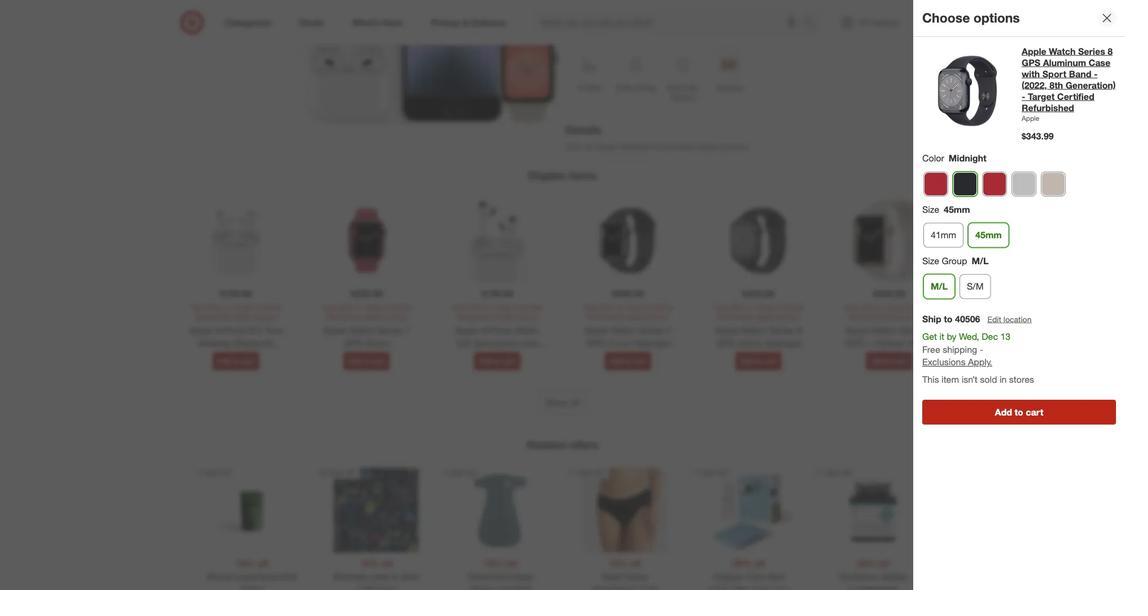 Task type: vqa. For each thing, say whether or not it's contained in the screenshot.
$139.99's Refurbished
yes



Task type: locate. For each thing, give the bounding box(es) containing it.
choose options dialog
[[914, 0, 1126, 591]]

$299.99 save 20% on target certified refurbished apple product
[[584, 288, 673, 321]]

starlight image
[[1042, 172, 1066, 196]]

$343.99 inside $343.99 save 20% on target certified refurbished apple product
[[743, 288, 775, 299]]

size for size group m/l
[[923, 256, 940, 267]]

3 on from the left
[[486, 303, 493, 312]]

pour
[[752, 584, 770, 591]]

isn't
[[962, 374, 978, 385]]

certified inside '$322.99 save 20% on target certified refurbished apple product'
[[385, 303, 411, 312]]

certified inside the $139.99 save 20% on target certified refurbished apple product
[[516, 303, 542, 312]]

1 on from the left
[[224, 303, 232, 312]]

40506
[[956, 314, 981, 325]]

0 vertical spatial m/l
[[972, 256, 989, 267]]

on inside the $139.99 save 20% on target certified refurbished apple product
[[486, 303, 493, 312]]

product inside details 20% off target certified refurbished apple product
[[720, 142, 748, 152]]

s/m
[[968, 281, 984, 292]]

0 horizontal spatial $343.99
[[743, 288, 775, 299]]

target inside $343.99 save 20% on target certified refurbished apple product
[[757, 303, 775, 312]]

off up superfood
[[257, 558, 268, 569]]

m/l down group
[[931, 281, 948, 292]]

5 on from the left
[[747, 303, 755, 312]]

off up 'cow'
[[754, 558, 766, 569]]

1 vertical spatial size
[[923, 256, 940, 267]]

save for $322.99
[[322, 303, 337, 312]]

latte right superfood
[[280, 571, 297, 582]]

on inside '$322.99 save 20% on target certified refurbished apple product'
[[355, 303, 363, 312]]

size left group
[[923, 256, 940, 267]]

1 vertical spatial m/l
[[931, 281, 948, 292]]

apple inside $343.99 save 20% on target certified refurbished apple product
[[757, 313, 774, 321]]

0 vertical spatial group
[[922, 203, 1117, 252]]

off inside "15% off brewster peel & stick wallpaper"
[[381, 558, 393, 569]]

certified inside $299.99 save 20% on target certified refurbished apple product
[[646, 303, 673, 312]]

5 save from the left
[[715, 303, 729, 312]]

heavy
[[625, 571, 648, 582]]

absorbency
[[592, 584, 640, 591]]

latte inside 20% off copper cow dark roast latte pour ove
[[732, 584, 749, 591]]

off
[[585, 142, 594, 152], [257, 558, 268, 569], [381, 558, 393, 569], [506, 558, 517, 569], [630, 558, 641, 569], [754, 558, 766, 569], [879, 558, 890, 569]]

0 vertical spatial size
[[923, 204, 940, 215]]

certified for $322.99
[[385, 303, 411, 312]]

1 vertical spatial group
[[922, 255, 1117, 304]]

1 horizontal spatial 15%
[[360, 558, 379, 569]]

midnight
[[949, 153, 987, 164]]

cow
[[747, 571, 765, 582]]

free
[[923, 344, 941, 355]]

15% up 'dreamland'
[[484, 558, 503, 569]]

m/l link
[[924, 274, 956, 299]]

20% inside the $139.99 save 20% on target certified refurbished apple product
[[470, 303, 484, 312]]

target for $349.99
[[887, 303, 906, 312]]

1 horizontal spatial 45mm
[[976, 230, 1002, 241]]

6 on from the left
[[878, 303, 886, 312]]

certified inside apple watch series 8 gps aluminum case with sport band - (2022, 8th generation) - target certified refurbished apple
[[1058, 91, 1095, 102]]

save inside $349.99 save 20% on target certified refurbished apple product
[[845, 303, 860, 312]]

2 on from the left
[[355, 303, 363, 312]]

1 horizontal spatial -
[[1095, 68, 1098, 79]]

1 vertical spatial 45mm
[[976, 230, 1002, 241]]

0 horizontal spatial -
[[1022, 91, 1026, 102]]

on inside $349.99 save 20% on target certified refurbished apple product
[[878, 303, 886, 312]]

add for $343.99
[[741, 357, 754, 366]]

10% off saalt heavy absorbency lea
[[592, 558, 659, 591]]

refurbished inside $349.99 save 20% on target certified refurbished apple product
[[849, 313, 886, 321]]

cart for $349.99
[[895, 357, 908, 366]]

certified for $139.99
[[516, 303, 542, 312]]

product inside $349.99 save 20% on target certified refurbished apple product
[[907, 313, 931, 321]]

series
[[1079, 46, 1106, 57]]

on inside $343.99 save 20% on target certified refurbished apple product
[[747, 303, 755, 312]]

product inside $199.99 save 20% on target certified refurbished apple product
[[253, 313, 277, 321]]

sold
[[981, 374, 998, 385]]

midnight image
[[954, 172, 978, 196]]

$139.99 save 20% on target certified refurbished apple product
[[453, 288, 542, 321]]

$343.99
[[1022, 131, 1054, 142], [743, 288, 775, 299]]

save inside '$322.99 save 20% on target certified refurbished apple product'
[[322, 303, 337, 312]]

6 save from the left
[[845, 303, 860, 312]]

certified inside $349.99 save 20% on target certified refurbished apple product
[[908, 303, 934, 312]]

eligible items
[[529, 169, 597, 182]]

m/l right group
[[972, 256, 989, 267]]

latte inside '15% off blume superfood latte blend'
[[280, 571, 297, 582]]

color midnight
[[923, 153, 987, 164]]

size down (product)red icon
[[923, 204, 940, 215]]

to for $199.99
[[233, 357, 239, 366]]

1 horizontal spatial latte
[[732, 584, 749, 591]]

product
[[720, 142, 748, 152], [253, 313, 277, 321], [384, 313, 408, 321], [515, 313, 539, 321], [646, 313, 669, 321], [776, 313, 800, 321], [907, 313, 931, 321]]

latte down the copper
[[732, 584, 749, 591]]

wed,
[[960, 331, 980, 342]]

0 vertical spatial $343.99
[[1022, 131, 1054, 142]]

product inside $343.99 save 20% on target certified refurbished apple product
[[776, 313, 800, 321]]

silver image
[[1013, 172, 1037, 196]]

stick
[[400, 571, 419, 582]]

refurbished inside $343.99 save 20% on target certified refurbished apple product
[[718, 313, 755, 321]]

0 horizontal spatial 15%
[[236, 558, 255, 569]]

3 save from the left
[[453, 303, 468, 312]]

20% inside $299.99 save 20% on target certified refurbished apple product
[[601, 303, 615, 312]]

add to cart button
[[213, 352, 259, 371], [344, 352, 390, 371], [474, 352, 521, 371], [605, 352, 652, 371], [736, 352, 782, 371], [866, 352, 913, 371], [923, 400, 1117, 425]]

1 vertical spatial latte
[[732, 584, 749, 591]]

stores
[[1010, 374, 1035, 385]]

add to cart button for $139.99
[[474, 352, 521, 371]]

same day delivery
[[667, 84, 698, 102]]

choose
[[923, 10, 971, 26]]

add to cart for $322.99
[[349, 357, 385, 366]]

45mm up size group m/l
[[976, 230, 1002, 241]]

target for $322.99
[[365, 303, 383, 312]]

off up peel
[[381, 558, 393, 569]]

target inside $199.99 save 20% on target certified refurbished apple product
[[234, 303, 252, 312]]

1 15% from the left
[[236, 558, 255, 569]]

product inside '$322.99 save 20% on target certified refurbished apple product'
[[384, 313, 408, 321]]

target inside $299.99 save 20% on target certified refurbished apple product
[[626, 303, 645, 312]]

2 horizontal spatial 15%
[[484, 558, 503, 569]]

save for $343.99
[[715, 303, 729, 312]]

to for $322.99
[[363, 357, 370, 366]]

in
[[578, 84, 583, 92]]

20% inside '$322.99 save 20% on target certified refurbished apple product'
[[339, 303, 353, 312]]

product for $349.99
[[907, 313, 931, 321]]

off inside 15% off dreamland baby dream swaddle
[[506, 558, 517, 569]]

product inside $299.99 save 20% on target certified refurbished apple product
[[646, 313, 669, 321]]

copper
[[713, 571, 744, 582]]

apple for $322.99
[[365, 313, 382, 321]]

refurbished for $139.99
[[457, 313, 493, 321]]

product for $299.99
[[646, 313, 669, 321]]

off inside '15% off blume superfood latte blend'
[[257, 558, 268, 569]]

apple inside the $139.99 save 20% on target certified refurbished apple product
[[495, 313, 513, 321]]

2 group from the top
[[922, 255, 1117, 304]]

target inside details 20% off target certified refurbished apple product
[[596, 142, 617, 152]]

group
[[922, 203, 1117, 252], [922, 255, 1117, 304]]

20% for $299.99
[[601, 303, 615, 312]]

-
[[1095, 68, 1098, 79], [1022, 91, 1026, 102]]

group up location
[[922, 255, 1117, 304]]

all
[[571, 398, 580, 409]]

20% inside $343.99 save 20% on target certified refurbished apple product
[[731, 303, 745, 312]]

off inside the 25% off youtheory dietary supplements
[[879, 558, 890, 569]]

2 15% from the left
[[360, 558, 379, 569]]

off up baby
[[506, 558, 517, 569]]

certified for $199.99
[[254, 303, 280, 312]]

it
[[940, 331, 945, 342]]

save inside the $139.99 save 20% on target certified refurbished apple product
[[453, 303, 468, 312]]

add to cart for $139.99
[[479, 357, 516, 366]]

items
[[569, 169, 597, 182]]

show
[[546, 398, 569, 409]]

0 horizontal spatial latte
[[280, 571, 297, 582]]

product(red) image
[[983, 172, 1007, 196]]

2 size from the top
[[923, 256, 940, 267]]

off inside 20% off copper cow dark roast latte pour ove
[[754, 558, 766, 569]]

add to cart for $199.99
[[218, 357, 254, 366]]

$322.99 save 20% on target certified refurbished apple product
[[322, 288, 411, 321]]

off down the details
[[585, 142, 594, 152]]

product inside the $139.99 save 20% on target certified refurbished apple product
[[515, 313, 539, 321]]

dec
[[982, 331, 999, 342]]

save inside $199.99 save 20% on target certified refurbished apple product
[[192, 303, 207, 312]]

refurbished
[[1022, 102, 1075, 113], [652, 142, 695, 152], [195, 313, 232, 321], [326, 313, 363, 321], [457, 313, 493, 321], [587, 313, 624, 321], [718, 313, 755, 321], [849, 313, 886, 321]]

20% inside $349.99 save 20% on target certified refurbished apple product
[[862, 303, 876, 312]]

15% inside "15% off brewster peel & stick wallpaper"
[[360, 558, 379, 569]]

refurbished inside the $139.99 save 20% on target certified refurbished apple product
[[457, 313, 493, 321]]

on for $139.99
[[486, 303, 493, 312]]

20%
[[566, 142, 582, 152], [208, 303, 222, 312], [339, 303, 353, 312], [470, 303, 484, 312], [601, 303, 615, 312], [731, 303, 745, 312], [862, 303, 876, 312], [733, 558, 752, 569]]

off up heavy
[[630, 558, 641, 569]]

18
[[936, 12, 943, 19]]

options
[[974, 10, 1021, 26]]

15% inside '15% off blume superfood latte blend'
[[236, 558, 255, 569]]

20% inside 20% off copper cow dark roast latte pour ove
[[733, 558, 752, 569]]

1 group from the top
[[922, 203, 1117, 252]]

apple watch series 8 gps aluminum case with sport band - (2022, 8th generation) - target certified refurbished apple
[[1022, 46, 1117, 123]]

in store
[[578, 84, 601, 92]]

youtheory
[[838, 571, 879, 582]]

dark
[[767, 571, 785, 582]]

group down 'silver' icon
[[922, 203, 1117, 252]]

15% for dreamland
[[484, 558, 503, 569]]

add to cart button for $343.99
[[736, 352, 782, 371]]

edit
[[988, 315, 1002, 324]]

target inside $349.99 save 20% on target certified refurbished apple product
[[887, 303, 906, 312]]

15% up superfood
[[236, 558, 255, 569]]

size for size 45mm
[[923, 204, 940, 215]]

refurbished inside $199.99 save 20% on target certified refurbished apple product
[[195, 313, 232, 321]]

on for $349.99
[[878, 303, 886, 312]]

wallpaper
[[357, 584, 396, 591]]

1 horizontal spatial $343.99
[[1022, 131, 1054, 142]]

refurbished inside '$322.99 save 20% on target certified refurbished apple product'
[[326, 313, 363, 321]]

off up dietary
[[879, 558, 890, 569]]

target inside the $139.99 save 20% on target certified refurbished apple product
[[495, 303, 514, 312]]

1 save from the left
[[192, 303, 207, 312]]

aluminum
[[1044, 57, 1087, 68]]

15% inside 15% off dreamland baby dream swaddle
[[484, 558, 503, 569]]

to for $349.99
[[886, 357, 893, 366]]

45mm
[[944, 204, 971, 215], [976, 230, 1002, 241]]

4 on from the left
[[616, 303, 624, 312]]

0 vertical spatial 45mm
[[944, 204, 971, 215]]

41mm
[[931, 230, 957, 241]]

size
[[923, 204, 940, 215], [923, 256, 940, 267]]

cart for $299.99
[[633, 357, 646, 366]]

target for $299.99
[[626, 303, 645, 312]]

delivery
[[671, 93, 695, 102]]

add to cart
[[218, 357, 254, 366], [349, 357, 385, 366], [479, 357, 516, 366], [610, 357, 646, 366], [741, 357, 777, 366], [872, 357, 908, 366], [996, 407, 1044, 418]]

show all link
[[538, 391, 587, 416]]

15% up peel
[[360, 558, 379, 569]]

blume
[[207, 571, 233, 582]]

$343.99 inside choose options dialog
[[1022, 131, 1054, 142]]

8
[[1108, 46, 1113, 57]]

to for $299.99
[[625, 357, 631, 366]]

$343.99 for $343.99 save 20% on target certified refurbished apple product
[[743, 288, 775, 299]]

refurbished inside details 20% off target certified refurbished apple product
[[652, 142, 695, 152]]

45mm down midnight image
[[944, 204, 971, 215]]

3 15% from the left
[[484, 558, 503, 569]]

on
[[224, 303, 232, 312], [355, 303, 363, 312], [486, 303, 493, 312], [616, 303, 624, 312], [747, 303, 755, 312], [878, 303, 886, 312]]

apple inside $299.99 save 20% on target certified refurbished apple product
[[626, 313, 644, 321]]

13
[[1001, 331, 1011, 342]]

off for 15% off dreamland baby dream swaddle
[[506, 558, 517, 569]]

$322.99
[[351, 288, 383, 299]]

1 size from the top
[[923, 204, 940, 215]]

product for $139.99
[[515, 313, 539, 321]]

off inside the 10% off saalt heavy absorbency lea
[[630, 558, 641, 569]]

size group m/l
[[923, 256, 989, 267]]

superfood
[[235, 571, 277, 582]]

certified inside $199.99 save 20% on target certified refurbished apple product
[[254, 303, 280, 312]]

refurbished inside $299.99 save 20% on target certified refurbished apple product
[[587, 313, 624, 321]]

m/l
[[972, 256, 989, 267], [931, 281, 948, 292]]

2 save from the left
[[322, 303, 337, 312]]

off for 15% off blume superfood latte blend
[[257, 558, 268, 569]]

apple inside $349.99 save 20% on target certified refurbished apple product
[[887, 313, 905, 321]]

save inside $299.99 save 20% on target certified refurbished apple product
[[584, 303, 599, 312]]

- down (2022,
[[1022, 91, 1026, 102]]

1 vertical spatial $343.99
[[743, 288, 775, 299]]

apple inside $199.99 save 20% on target certified refurbished apple product
[[234, 313, 251, 321]]

20% inside $199.99 save 20% on target certified refurbished apple product
[[208, 303, 222, 312]]

0 horizontal spatial 45mm
[[944, 204, 971, 215]]

target inside '$322.99 save 20% on target certified refurbished apple product'
[[365, 303, 383, 312]]

4 save from the left
[[584, 303, 599, 312]]

15% for blume
[[236, 558, 255, 569]]

- down case
[[1095, 68, 1098, 79]]

certified inside $343.99 save 20% on target certified refurbished apple product
[[777, 303, 803, 312]]

0 vertical spatial latte
[[280, 571, 297, 582]]

apple inside '$322.99 save 20% on target certified refurbished apple product'
[[365, 313, 382, 321]]

on inside $199.99 save 20% on target certified refurbished apple product
[[224, 303, 232, 312]]

save inside $343.99 save 20% on target certified refurbished apple product
[[715, 303, 729, 312]]

add to cart for $343.99
[[741, 357, 777, 366]]

on inside $299.99 save 20% on target certified refurbished apple product
[[616, 303, 624, 312]]



Task type: describe. For each thing, give the bounding box(es) containing it.
add to cart button for $349.99
[[866, 352, 913, 371]]

certified for $343.99
[[777, 303, 803, 312]]

save for $199.99
[[192, 303, 207, 312]]

on for $299.99
[[616, 303, 624, 312]]

apply.
[[969, 357, 993, 368]]

off for 15% off brewster peel & stick wallpaper
[[381, 558, 393, 569]]

$343.99 save 20% on target certified refurbished apple product
[[715, 288, 803, 321]]

get
[[923, 331, 938, 342]]

add for $199.99
[[218, 357, 231, 366]]

dream
[[470, 584, 496, 591]]

cart inside choose options dialog
[[1026, 407, 1044, 418]]

sport
[[1043, 68, 1067, 79]]

dietary
[[881, 571, 909, 582]]

add inside choose options dialog
[[996, 407, 1013, 418]]

ship
[[923, 314, 942, 325]]

refurbished for $322.99
[[326, 313, 363, 321]]

location
[[1004, 315, 1032, 324]]

refurbished for $349.99
[[849, 313, 886, 321]]

store
[[585, 84, 601, 92]]

25%
[[857, 558, 876, 569]]

edit location
[[988, 315, 1032, 324]]

on for $343.99
[[747, 303, 755, 312]]

saalt
[[602, 571, 622, 582]]

eligible
[[529, 169, 566, 182]]

20% for $343.99
[[731, 303, 745, 312]]

product for $322.99
[[384, 313, 408, 321]]

day
[[687, 84, 698, 92]]

refurbished for $299.99
[[587, 313, 624, 321]]

off for 10% off saalt heavy absorbency lea
[[630, 558, 641, 569]]

certified for $349.99
[[908, 303, 934, 312]]

41mm link
[[924, 223, 964, 248]]

&
[[392, 571, 398, 582]]

same
[[667, 84, 685, 92]]

20% for $199.99
[[208, 303, 222, 312]]

details 20% off target certified refurbished apple product
[[566, 123, 748, 152]]

exclusions apply. link
[[923, 357, 993, 368]]

supplements
[[847, 584, 900, 591]]

20% for $139.99
[[470, 303, 484, 312]]

target inside apple watch series 8 gps aluminum case with sport band - (2022, 8th generation) - target certified refurbished apple
[[1029, 91, 1055, 102]]

refurbished for $199.99
[[195, 313, 232, 321]]

pickup
[[636, 84, 656, 92]]

in
[[1000, 374, 1007, 385]]

this item isn't sold in stores
[[923, 374, 1035, 385]]

$199.99
[[220, 288, 252, 299]]

15% off dreamland baby dream swaddle
[[467, 558, 534, 591]]

add for $299.99
[[610, 357, 623, 366]]

20% for $322.99
[[339, 303, 353, 312]]

15% off blume superfood latte blend
[[207, 558, 297, 591]]

group containing size group
[[922, 255, 1117, 304]]

choose options
[[923, 10, 1021, 26]]

exclusions
[[923, 357, 966, 368]]

add for $322.99
[[349, 357, 361, 366]]

this
[[923, 374, 940, 385]]

$299.99
[[612, 288, 644, 299]]

apple for $343.99
[[757, 313, 774, 321]]

case
[[1089, 57, 1111, 68]]

edit location button
[[988, 313, 1033, 326]]

1 vertical spatial -
[[1022, 91, 1026, 102]]

brewster
[[333, 571, 370, 582]]

to for $139.99
[[494, 357, 501, 366]]

apple for $199.99
[[234, 313, 251, 321]]

target for $199.99
[[234, 303, 252, 312]]

certified for $299.99
[[646, 303, 673, 312]]

on for $322.99
[[355, 303, 363, 312]]

add to cart inside choose options dialog
[[996, 407, 1044, 418]]

product for $199.99
[[253, 313, 277, 321]]

product for $343.99
[[776, 313, 800, 321]]

gps
[[1022, 57, 1041, 68]]

apple for $139.99
[[495, 313, 513, 321]]

offers
[[569, 439, 599, 452]]

order
[[616, 84, 634, 92]]

add to cart button for $322.99
[[344, 352, 390, 371]]

cart for $322.99
[[372, 357, 385, 366]]

certified inside details 20% off target certified refurbished apple product
[[620, 142, 650, 152]]

$343.99 for $343.99
[[1022, 131, 1054, 142]]

baby
[[514, 571, 534, 582]]

25% off youtheory dietary supplements
[[838, 558, 909, 591]]

off for 25% off youtheory dietary supplements
[[879, 558, 890, 569]]

get it by wed, dec 13 free shipping exclusions apply.
[[923, 331, 1011, 368]]

target for $343.99
[[757, 303, 775, 312]]

cart for $199.99
[[241, 357, 254, 366]]

apple inside details 20% off target certified refurbished apple product
[[698, 142, 718, 152]]

shop...
[[621, 29, 645, 39]]

group
[[942, 256, 968, 267]]

on for $199.99
[[224, 303, 232, 312]]

apple watch series 8 gps aluminum case with sport band - (2022, 8th generation) - target certified refurbished image
[[923, 46, 1013, 136]]

(product)red image
[[925, 172, 948, 196]]

add to cart for $299.99
[[610, 357, 646, 366]]

related
[[527, 439, 566, 452]]

search
[[800, 18, 827, 29]]

roast
[[709, 584, 729, 591]]

to for $343.99
[[756, 357, 762, 366]]

save for $349.99
[[845, 303, 860, 312]]

What can we help you find? suggestions appear below search field
[[534, 10, 808, 35]]

off inside details 20% off target certified refurbished apple product
[[585, 142, 594, 152]]

20% off copper cow dark roast latte pour ove
[[709, 558, 790, 591]]

15% for brewster
[[360, 558, 379, 569]]

add for $349.99
[[872, 357, 884, 366]]

when
[[585, 29, 604, 39]]

refurbished for $343.99
[[718, 313, 755, 321]]

s/m link
[[960, 274, 992, 299]]

target for $139.99
[[495, 303, 514, 312]]

dreamland
[[467, 571, 512, 582]]

0 horizontal spatial m/l
[[931, 281, 948, 292]]

off for 20% off copper cow dark roast latte pour ove
[[754, 558, 766, 569]]

group containing size
[[922, 203, 1117, 252]]

you
[[606, 29, 619, 39]]

45mm link
[[969, 223, 1010, 248]]

add to cart button for $199.99
[[213, 352, 259, 371]]

watch
[[1050, 46, 1076, 57]]

cart for $343.99
[[764, 357, 777, 366]]

peel
[[372, 571, 390, 582]]

$349.99 save 20% on target certified refurbished apple product
[[845, 288, 934, 321]]

$199.99 save 20% on target certified refurbished apple product
[[192, 288, 280, 321]]

8th
[[1050, 80, 1064, 91]]

search button
[[800, 10, 827, 37]]

generation)
[[1066, 80, 1117, 91]]

add for $139.99
[[479, 357, 492, 366]]

details
[[566, 123, 602, 136]]

color
[[923, 153, 945, 164]]

cart for $139.99
[[502, 357, 516, 366]]

1 horizontal spatial m/l
[[972, 256, 989, 267]]

apple for $349.99
[[887, 313, 905, 321]]

apple for $299.99
[[626, 313, 644, 321]]

$349.99
[[874, 288, 906, 299]]

save for $299.99
[[584, 303, 599, 312]]

add to cart for $349.99
[[872, 357, 908, 366]]

save for $139.99
[[453, 303, 468, 312]]

shipping
[[716, 84, 743, 92]]

show all
[[546, 398, 580, 409]]

refurbished inside apple watch series 8 gps aluminum case with sport band - (2022, 8th generation) - target certified refurbished apple
[[1022, 102, 1075, 113]]

valid when you shop...
[[566, 29, 645, 39]]

size 45mm
[[923, 204, 971, 215]]

20% inside details 20% off target certified refurbished apple product
[[566, 142, 582, 152]]

order pickup
[[616, 84, 656, 92]]

15% off brewster peel & stick wallpaper
[[333, 558, 419, 591]]

0 vertical spatial -
[[1095, 68, 1098, 79]]

20% for $349.99
[[862, 303, 876, 312]]

apple watch series 8 gps aluminum case with sport band - (2022, 8th generation) - target certified refurbished link
[[1022, 46, 1117, 114]]

18 link
[[922, 10, 947, 35]]

ship to 40506
[[923, 314, 981, 325]]

add to cart button for $299.99
[[605, 352, 652, 371]]

item
[[942, 374, 960, 385]]

with
[[1022, 68, 1041, 79]]

blend
[[241, 584, 263, 591]]

10%
[[609, 558, 628, 569]]

band
[[1070, 68, 1092, 79]]

valid
[[566, 29, 583, 39]]



